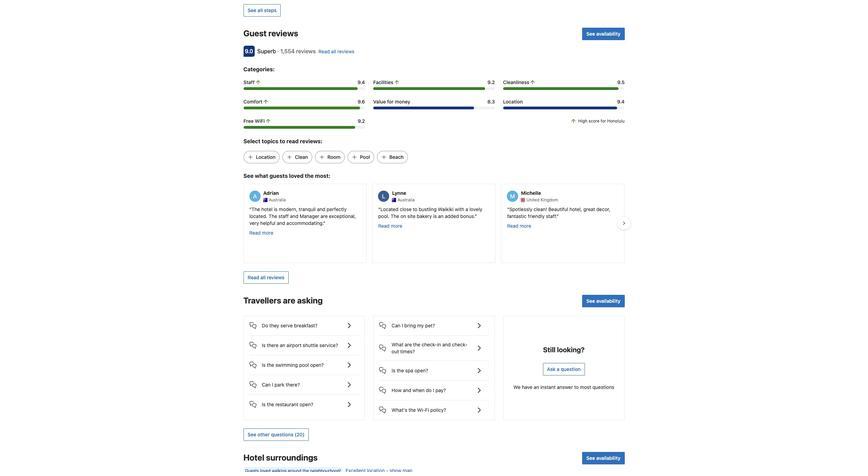 Task type: describe. For each thing, give the bounding box(es) containing it.
see all steps
[[248, 7, 277, 13]]

is inside " located close to bustling waikiki with a lovely pool. the on site bakery is an added bonus.
[[433, 213, 437, 219]]

close
[[400, 207, 412, 212]]

can for can i park there?
[[262, 382, 271, 388]]

waikiki
[[438, 207, 454, 212]]

what's the wi-fi policy? button
[[379, 401, 489, 415]]

staff
[[279, 213, 289, 219]]

more for staff.
[[520, 223, 532, 229]]

do
[[426, 388, 432, 394]]

0 horizontal spatial for
[[387, 99, 394, 105]]

8.3
[[488, 99, 495, 105]]

travellers
[[244, 296, 281, 306]]

staff.
[[546, 213, 557, 219]]

steps
[[264, 7, 277, 13]]

the inside " located close to bustling waikiki with a lovely pool. the on site bakery is an added bonus.
[[391, 213, 399, 219]]

site
[[408, 213, 416, 219]]

guests
[[270, 173, 288, 179]]

australia image for lynne
[[392, 198, 397, 202]]

read all reviews button
[[244, 272, 289, 284]]

read inside button
[[248, 275, 259, 281]]

·
[[278, 48, 279, 54]]

can i bring my pet?
[[392, 323, 435, 329]]

is the swimming pool open?
[[262, 363, 324, 368]]

cleanliness
[[503, 79, 530, 85]]

breakfast?
[[294, 323, 318, 329]]

see availability button for travellers are asking
[[583, 295, 625, 308]]

facilities 9.2 meter
[[374, 87, 495, 90]]

is the swimming pool open? button
[[249, 356, 359, 370]]

see for travellers are asking's see availability button
[[587, 298, 595, 304]]

is for is the swimming pool open?
[[262, 363, 266, 368]]

in
[[437, 342, 441, 348]]

" for " located close to bustling waikiki with a lovely pool. the on site bakery is an added bonus.
[[378, 207, 381, 212]]

fantastic
[[507, 213, 527, 219]]

decor,
[[597, 207, 611, 212]]

see other questions (20) button
[[244, 429, 309, 442]]

modern,
[[279, 207, 298, 212]]

very
[[249, 220, 259, 226]]

we
[[514, 385, 521, 391]]

2 check- from the left
[[452, 342, 468, 348]]

most:
[[315, 173, 331, 179]]

manager
[[300, 213, 319, 219]]

" for a
[[475, 213, 477, 219]]

select
[[244, 138, 261, 145]]

and up manager on the left top of the page
[[317, 207, 326, 212]]

guest reviews element
[[244, 28, 580, 39]]

great
[[584, 207, 595, 212]]

see other questions (20)
[[248, 432, 305, 438]]

australia for lynne
[[398, 198, 415, 203]]

9.4 for location
[[618, 99, 625, 105]]

out
[[392, 349, 399, 355]]

select topics to read reviews:
[[244, 138, 323, 145]]

comfort 9.6 meter
[[244, 107, 365, 110]]

hotel
[[244, 453, 264, 463]]

i for park
[[272, 382, 273, 388]]

added
[[445, 213, 459, 219]]

question
[[561, 367, 581, 373]]

9.2 for free wifi
[[358, 118, 365, 124]]

high
[[579, 119, 588, 124]]

" the hotel is modern, tranquil and perfectly located. the staff and manager are exceptional, very helpful and accommodating.
[[249, 207, 356, 226]]

the for restaurant
[[267, 402, 274, 408]]

see availability for guest reviews
[[587, 31, 621, 37]]

guest reviews
[[244, 28, 298, 38]]

we have an instant answer to most questions
[[514, 385, 615, 391]]

the inside what are the check-in and check- out times?
[[413, 342, 421, 348]]

serve
[[281, 323, 293, 329]]

times?
[[400, 349, 415, 355]]

restaurant
[[276, 402, 299, 408]]

free
[[244, 118, 254, 124]]

most
[[580, 385, 592, 391]]

located
[[381, 207, 399, 212]]

are for what are the check-in and check- out times?
[[405, 342, 412, 348]]

what are the check-in and check- out times? button
[[379, 336, 489, 356]]

high score for honolulu
[[579, 119, 625, 124]]

all for read all reviews button
[[261, 275, 266, 281]]

reviews inside button
[[267, 275, 285, 281]]

cleanliness 9.5 meter
[[503, 87, 625, 90]]

read more for " located close to bustling waikiki with a lovely pool. the on site bakery is an added bonus.
[[378, 223, 403, 229]]

value for money
[[374, 99, 411, 105]]

is for is the spa open?
[[392, 368, 396, 374]]

more for the
[[262, 230, 274, 236]]

answer
[[557, 385, 573, 391]]

read more for " spotlessly clean! beautiful hotel, great decor, fantastic friendly staff.
[[507, 223, 532, 229]]

hotel surroundings
[[244, 453, 318, 463]]

9.2 for facilities
[[488, 79, 495, 85]]

see all steps button
[[244, 4, 281, 17]]

is for is there an airport shuttle service?
[[262, 343, 266, 349]]

with
[[455, 207, 465, 212]]

open? for is the spa open?
[[415, 368, 428, 374]]

9.4 for staff
[[358, 79, 365, 85]]

i for bring
[[402, 323, 403, 329]]

spotlessly
[[510, 207, 533, 212]]

see for see availability button related to hotel surroundings
[[587, 456, 595, 462]]

still looking?
[[543, 346, 585, 354]]

is the restaurant open?
[[262, 402, 313, 408]]

is the restaurant open? button
[[249, 396, 359, 409]]

adrian
[[263, 190, 279, 196]]

read more for " the hotel is modern, tranquil and perfectly located. the staff and manager are exceptional, very helpful and accommodating.
[[249, 230, 274, 236]]

park
[[275, 382, 285, 388]]

is for is the restaurant open?
[[262, 402, 266, 408]]

looking?
[[557, 346, 585, 354]]

a inside " located close to bustling waikiki with a lovely pool. the on site bakery is an added bonus.
[[466, 207, 468, 212]]

1 horizontal spatial the
[[269, 213, 277, 219]]

1 horizontal spatial location
[[503, 99, 523, 105]]

review categories element
[[244, 65, 275, 74]]

scored 9 element
[[244, 46, 255, 57]]

and inside what are the check-in and check- out times?
[[443, 342, 451, 348]]

read more button for " located close to bustling waikiki with a lovely pool. the on site bakery is an added bonus.
[[378, 223, 403, 230]]

exceptional,
[[329, 213, 356, 219]]

categories:
[[244, 66, 275, 72]]

questions inside button
[[271, 432, 294, 438]]

policy?
[[431, 408, 446, 414]]

instant
[[541, 385, 556, 391]]

located.
[[249, 213, 267, 219]]

shuttle
[[303, 343, 318, 349]]

pet?
[[425, 323, 435, 329]]

and down staff on the top of page
[[277, 220, 285, 226]]



Task type: locate. For each thing, give the bounding box(es) containing it.
check- down the pet?
[[422, 342, 437, 348]]

0 vertical spatial see availability button
[[583, 28, 625, 40]]

is left there
[[262, 343, 266, 349]]

i inside button
[[272, 382, 273, 388]]

1 horizontal spatial are
[[321, 213, 328, 219]]

value
[[374, 99, 386, 105]]

hotel
[[262, 207, 273, 212]]

read more down the helpful
[[249, 230, 274, 236]]

an inside " located close to bustling waikiki with a lovely pool. the on site bakery is an added bonus.
[[438, 213, 444, 219]]

are for travellers are asking
[[283, 296, 296, 306]]

" located close to bustling waikiki with a lovely pool. the on site bakery is an added bonus.
[[378, 207, 483, 219]]

0 horizontal spatial read more
[[249, 230, 274, 236]]

i right do
[[433, 388, 434, 394]]

united kingdom
[[527, 198, 558, 203]]

1 horizontal spatial more
[[391, 223, 403, 229]]

beautiful
[[549, 207, 569, 212]]

are down perfectly
[[321, 213, 328, 219]]

open? for is the restaurant open?
[[300, 402, 313, 408]]

australia down adrian
[[269, 198, 286, 203]]

and
[[317, 207, 326, 212], [290, 213, 299, 219], [277, 220, 285, 226], [443, 342, 451, 348], [403, 388, 412, 394]]

open? inside 'button'
[[300, 402, 313, 408]]

are inside " the hotel is modern, tranquil and perfectly located. the staff and manager are exceptional, very helpful and accommodating.
[[321, 213, 328, 219]]

see for see all steps button
[[248, 7, 256, 13]]

i left park on the left
[[272, 382, 273, 388]]

read for " located close to bustling waikiki with a lovely pool. the on site bakery is an added bonus.
[[378, 223, 390, 229]]

1 horizontal spatial read all reviews
[[319, 49, 355, 54]]

see inside see all steps button
[[248, 7, 256, 13]]

pool
[[299, 363, 309, 368]]

1 vertical spatial can
[[262, 382, 271, 388]]

2 " from the left
[[378, 207, 381, 212]]

swimming
[[276, 363, 298, 368]]

1 horizontal spatial "
[[475, 213, 477, 219]]

friendly
[[528, 213, 545, 219]]

australia
[[269, 198, 286, 203], [398, 198, 415, 203]]

1 vertical spatial 9.2
[[358, 118, 365, 124]]

my
[[417, 323, 424, 329]]

loved
[[289, 173, 304, 179]]

are
[[321, 213, 328, 219], [283, 296, 296, 306], [405, 342, 412, 348]]

1 horizontal spatial check-
[[452, 342, 468, 348]]

is left swimming
[[262, 363, 266, 368]]

an inside button
[[280, 343, 285, 349]]

1 horizontal spatial an
[[438, 213, 444, 219]]

are inside what are the check-in and check- out times?
[[405, 342, 412, 348]]

3 see availability button from the top
[[583, 453, 625, 465]]

2 vertical spatial all
[[261, 275, 266, 281]]

1 see availability from the top
[[587, 31, 621, 37]]

the
[[252, 207, 260, 212], [269, 213, 277, 219], [391, 213, 399, 219]]

0 vertical spatial all
[[258, 7, 263, 13]]

more down fantastic
[[520, 223, 532, 229]]

0 vertical spatial read all reviews
[[319, 49, 355, 54]]

australia up close
[[398, 198, 415, 203]]

2 horizontal spatial "
[[557, 213, 559, 219]]

0 vertical spatial to
[[280, 138, 285, 145]]

0 horizontal spatial to
[[280, 138, 285, 145]]

1 horizontal spatial a
[[557, 367, 560, 373]]

location 9.4 meter
[[503, 107, 625, 110]]

0 horizontal spatial is
[[274, 207, 278, 212]]

2 vertical spatial see availability
[[587, 456, 621, 462]]

see availability button for guest reviews
[[583, 28, 625, 40]]

how and when do i pay?
[[392, 388, 446, 394]]

can inside button
[[262, 382, 271, 388]]

0 horizontal spatial 9.4
[[358, 79, 365, 85]]

0 horizontal spatial more
[[262, 230, 274, 236]]

can
[[392, 323, 401, 329], [262, 382, 271, 388]]

an
[[438, 213, 444, 219], [280, 343, 285, 349], [534, 385, 539, 391]]

check- right in
[[452, 342, 468, 348]]

0 horizontal spatial australia
[[269, 198, 286, 203]]

questions left (20)
[[271, 432, 294, 438]]

0 horizontal spatial australia image
[[263, 198, 268, 202]]

australia for adrian
[[269, 198, 286, 203]]

2 vertical spatial see availability button
[[583, 453, 625, 465]]

read all reviews inside button
[[248, 275, 285, 281]]

wifi
[[255, 118, 265, 124]]

see availability button for hotel surroundings
[[583, 453, 625, 465]]

" for " the hotel is modern, tranquil and perfectly located. the staff and manager are exceptional, very helpful and accommodating.
[[249, 207, 252, 212]]

2 vertical spatial are
[[405, 342, 412, 348]]

how and when do i pay? button
[[379, 381, 489, 395]]

3 availability from the top
[[597, 456, 621, 462]]

the left on
[[391, 213, 399, 219]]

tranquil
[[299, 207, 316, 212]]

1 vertical spatial 9.4
[[618, 99, 625, 105]]

the for spa
[[397, 368, 404, 374]]

free wifi 9.2 meter
[[244, 126, 365, 129]]

an down waikiki
[[438, 213, 444, 219]]

asking
[[297, 296, 323, 306]]

1 horizontal spatial to
[[413, 207, 418, 212]]

the right loved
[[305, 173, 314, 179]]

an for is there an airport shuttle service?
[[280, 343, 285, 349]]

is left restaurant
[[262, 402, 266, 408]]

the left wi-
[[409, 408, 416, 414]]

availability for travellers are asking
[[597, 298, 621, 304]]

1 availability from the top
[[597, 31, 621, 37]]

comfort
[[244, 99, 263, 105]]

for right score
[[601, 119, 606, 124]]

i inside button
[[433, 388, 434, 394]]

1 vertical spatial see availability
[[587, 298, 621, 304]]

0 vertical spatial location
[[503, 99, 523, 105]]

2 australia from the left
[[398, 198, 415, 203]]

open? right restaurant
[[300, 402, 313, 408]]

guest
[[244, 28, 267, 38]]

pool.
[[378, 213, 390, 219]]

" for perfectly
[[323, 220, 326, 226]]

2 see availability from the top
[[587, 298, 621, 304]]

bakery
[[417, 213, 432, 219]]

the inside is the spa open? button
[[397, 368, 404, 374]]

read more button down pool.
[[378, 223, 403, 230]]

more down the helpful
[[262, 230, 274, 236]]

1 horizontal spatial 9.4
[[618, 99, 625, 105]]

have
[[522, 385, 533, 391]]

free wifi
[[244, 118, 265, 124]]

united
[[527, 198, 540, 203]]

to left read
[[280, 138, 285, 145]]

read more down pool.
[[378, 223, 403, 229]]

all inside button
[[261, 275, 266, 281]]

facilities
[[374, 79, 394, 85]]

read for " spotlessly clean! beautiful hotel, great decor, fantastic friendly staff.
[[507, 223, 519, 229]]

open? right spa
[[415, 368, 428, 374]]

is right hotel on the left
[[274, 207, 278, 212]]

is down bustling
[[433, 213, 437, 219]]

9.4 down 9.5 at the top of the page
[[618, 99, 625, 105]]

are left asking
[[283, 296, 296, 306]]

united kingdom image
[[521, 198, 525, 202]]

2 australia image from the left
[[392, 198, 397, 202]]

score
[[589, 119, 600, 124]]

rated superb element
[[257, 48, 276, 54]]

0 vertical spatial questions
[[593, 385, 615, 391]]

2 vertical spatial to
[[575, 385, 579, 391]]

location down cleanliness
[[503, 99, 523, 105]]

beach
[[390, 154, 404, 160]]

availability
[[597, 31, 621, 37], [597, 298, 621, 304], [597, 456, 621, 462]]

0 vertical spatial an
[[438, 213, 444, 219]]

see availability button
[[583, 28, 625, 40], [583, 295, 625, 308], [583, 453, 625, 465]]

0 vertical spatial for
[[387, 99, 394, 105]]

is the spa open? button
[[379, 362, 489, 375]]

1 see availability button from the top
[[583, 28, 625, 40]]

australia image down adrian
[[263, 198, 268, 202]]

what's
[[392, 408, 408, 414]]

1 vertical spatial a
[[557, 367, 560, 373]]

for right value at top left
[[387, 99, 394, 105]]

open?
[[310, 363, 324, 368], [415, 368, 428, 374], [300, 402, 313, 408]]

" for fantastic
[[557, 213, 559, 219]]

read more button down the helpful
[[249, 230, 274, 237]]

2 vertical spatial an
[[534, 385, 539, 391]]

airport
[[287, 343, 302, 349]]

see availability for travellers are asking
[[587, 298, 621, 304]]

an for we have an instant answer to most questions
[[534, 385, 539, 391]]

the for swimming
[[267, 363, 274, 368]]

is the spa open?
[[392, 368, 428, 374]]

is inside " the hotel is modern, tranquil and perfectly located. the staff and manager are exceptional, very helpful and accommodating.
[[274, 207, 278, 212]]

see for see other questions (20) button
[[248, 432, 256, 438]]

2 horizontal spatial more
[[520, 223, 532, 229]]

2 horizontal spatial an
[[534, 385, 539, 391]]

i inside 'button'
[[402, 323, 403, 329]]

i left bring on the bottom of the page
[[402, 323, 403, 329]]

1 vertical spatial questions
[[271, 432, 294, 438]]

the up "located."
[[252, 207, 260, 212]]

to left most
[[575, 385, 579, 391]]

0 horizontal spatial read all reviews
[[248, 275, 285, 281]]

1 vertical spatial are
[[283, 296, 296, 306]]

0 vertical spatial see availability
[[587, 31, 621, 37]]

pay?
[[436, 388, 446, 394]]

1 horizontal spatial read more
[[378, 223, 403, 229]]

9.6
[[358, 99, 365, 105]]

can left park on the left
[[262, 382, 271, 388]]

the left spa
[[397, 368, 404, 374]]

the inside is the restaurant open? 'button'
[[267, 402, 274, 408]]

a right the ask at the bottom right
[[557, 367, 560, 373]]

bring
[[405, 323, 416, 329]]

an right have
[[534, 385, 539, 391]]

1 vertical spatial see availability button
[[583, 295, 625, 308]]

open? right pool
[[310, 363, 324, 368]]

is left spa
[[392, 368, 396, 374]]

0 horizontal spatial the
[[252, 207, 260, 212]]

1,554
[[281, 48, 295, 54]]

questions right most
[[593, 385, 615, 391]]

how
[[392, 388, 402, 394]]

0 vertical spatial a
[[466, 207, 468, 212]]

1 horizontal spatial 9.2
[[488, 79, 495, 85]]

1 vertical spatial location
[[256, 154, 276, 160]]

1 vertical spatial is
[[433, 213, 437, 219]]

0 horizontal spatial a
[[466, 207, 468, 212]]

bonus.
[[461, 213, 475, 219]]

ask
[[547, 367, 556, 373]]

see
[[248, 7, 256, 13], [587, 31, 595, 37], [244, 173, 254, 179], [587, 298, 595, 304], [248, 432, 256, 438], [587, 456, 595, 462]]

value for money 8.3 meter
[[374, 107, 495, 110]]

read for " the hotel is modern, tranquil and perfectly located. the staff and manager are exceptional, very helpful and accommodating.
[[249, 230, 261, 236]]

3 see availability from the top
[[587, 456, 621, 462]]

australia image for adrian
[[263, 198, 268, 202]]

1 horizontal spatial questions
[[593, 385, 615, 391]]

1 vertical spatial for
[[601, 119, 606, 124]]

1 australia from the left
[[269, 198, 286, 203]]

0 vertical spatial can
[[392, 323, 401, 329]]

availability for hotel surroundings
[[597, 456, 621, 462]]

0 vertical spatial are
[[321, 213, 328, 219]]

2 vertical spatial availability
[[597, 456, 621, 462]]

1 " from the left
[[249, 207, 252, 212]]

an right there
[[280, 343, 285, 349]]

staff 9.4 meter
[[244, 87, 365, 90]]

and down modern,
[[290, 213, 299, 219]]

1 horizontal spatial is
[[433, 213, 437, 219]]

3 " from the left
[[507, 207, 510, 212]]

1 vertical spatial availability
[[597, 298, 621, 304]]

see availability
[[587, 31, 621, 37], [587, 298, 621, 304], [587, 456, 621, 462]]

" inside " located close to bustling waikiki with a lovely pool. the on site bakery is an added bonus.
[[378, 207, 381, 212]]

can inside 'button'
[[392, 323, 401, 329]]

what
[[392, 342, 404, 348]]

all inside button
[[258, 7, 263, 13]]

the up the helpful
[[269, 213, 277, 219]]

2 horizontal spatial read more button
[[507, 223, 532, 230]]

0 horizontal spatial "
[[249, 207, 252, 212]]

2 horizontal spatial i
[[433, 388, 434, 394]]

9.2 up the 8.3
[[488, 79, 495, 85]]

0 horizontal spatial an
[[280, 343, 285, 349]]

1 horizontal spatial for
[[601, 119, 606, 124]]

and right in
[[443, 342, 451, 348]]

and right the how at the bottom left of the page
[[403, 388, 412, 394]]

2 horizontal spatial are
[[405, 342, 412, 348]]

9.4 up 9.6
[[358, 79, 365, 85]]

superb · 1,554 reviews
[[257, 48, 316, 54]]

0 horizontal spatial location
[[256, 154, 276, 160]]

2 availability from the top
[[597, 298, 621, 304]]

and inside how and when do i pay? button
[[403, 388, 412, 394]]

2 see availability button from the top
[[583, 295, 625, 308]]

0 vertical spatial 9.2
[[488, 79, 495, 85]]

still
[[543, 346, 556, 354]]

the inside is the swimming pool open? button
[[267, 363, 274, 368]]

" up pool.
[[378, 207, 381, 212]]

read
[[287, 138, 299, 145]]

0 horizontal spatial read more button
[[249, 230, 274, 237]]

can i park there? button
[[249, 376, 359, 390]]

0 vertical spatial 9.4
[[358, 79, 365, 85]]

reviews:
[[300, 138, 323, 145]]

travellers are asking
[[244, 296, 323, 306]]

more for pool.
[[391, 223, 403, 229]]

0 horizontal spatial questions
[[271, 432, 294, 438]]

0 vertical spatial is
[[274, 207, 278, 212]]

1 australia image from the left
[[263, 198, 268, 202]]

can left bring on the bottom of the page
[[392, 323, 401, 329]]

more down on
[[391, 223, 403, 229]]

1 horizontal spatial australia image
[[392, 198, 397, 202]]

" spotlessly clean! beautiful hotel, great decor, fantastic friendly staff.
[[507, 207, 611, 219]]

1 vertical spatial all
[[331, 49, 336, 54]]

" up fantastic
[[507, 207, 510, 212]]

0 horizontal spatial "
[[323, 220, 326, 226]]

are up times?
[[405, 342, 412, 348]]

1 horizontal spatial can
[[392, 323, 401, 329]]

do
[[262, 323, 268, 329]]

1 vertical spatial read all reviews
[[248, 275, 285, 281]]

1 horizontal spatial australia
[[398, 198, 415, 203]]

read more
[[378, 223, 403, 229], [507, 223, 532, 229], [249, 230, 274, 236]]

read more button down fantastic
[[507, 223, 532, 230]]

can for can i bring my pet?
[[392, 323, 401, 329]]

9.2 down 9.6
[[358, 118, 365, 124]]

the inside what's the wi-fi policy? button
[[409, 408, 416, 414]]

is there an airport shuttle service?
[[262, 343, 338, 349]]

there
[[267, 343, 279, 349]]

the left swimming
[[267, 363, 274, 368]]

australia image down lynne
[[392, 198, 397, 202]]

read more button for " spotlessly clean! beautiful hotel, great decor, fantastic friendly staff.
[[507, 223, 532, 230]]

a up "bonus." on the right top of page
[[466, 207, 468, 212]]

" inside " the hotel is modern, tranquil and perfectly located. the staff and manager are exceptional, very helpful and accommodating.
[[249, 207, 252, 212]]

2 horizontal spatial "
[[507, 207, 510, 212]]

" for " spotlessly clean! beautiful hotel, great decor, fantastic friendly staff.
[[507, 207, 510, 212]]

this is a carousel with rotating slides. it displays featured reviews of the property. use next and previous buttons to navigate. region
[[238, 181, 631, 266]]

0 horizontal spatial are
[[283, 296, 296, 306]]

is inside 'button'
[[262, 402, 266, 408]]

2 horizontal spatial read more
[[507, 223, 532, 229]]

1 horizontal spatial read more button
[[378, 223, 403, 230]]

what's the wi-fi policy?
[[392, 408, 446, 414]]

0 vertical spatial availability
[[597, 31, 621, 37]]

" up "located."
[[249, 207, 252, 212]]

to up site
[[413, 207, 418, 212]]

money
[[395, 99, 411, 105]]

1 horizontal spatial "
[[378, 207, 381, 212]]

the for wi-
[[409, 408, 416, 414]]

1 vertical spatial an
[[280, 343, 285, 349]]

bustling
[[419, 207, 437, 212]]

1 check- from the left
[[422, 342, 437, 348]]

see inside see other questions (20) button
[[248, 432, 256, 438]]

see for see availability button for guest reviews
[[587, 31, 595, 37]]

pool
[[360, 154, 370, 160]]

do they serve breakfast? button
[[249, 316, 359, 330]]

"
[[249, 207, 252, 212], [378, 207, 381, 212], [507, 207, 510, 212]]

superb
[[257, 48, 276, 54]]

read more down fantastic
[[507, 223, 532, 229]]

room
[[328, 154, 341, 160]]

1 vertical spatial to
[[413, 207, 418, 212]]

all for see all steps button
[[258, 7, 263, 13]]

see availability for hotel surroundings
[[587, 456, 621, 462]]

the up times?
[[413, 342, 421, 348]]

0 horizontal spatial 9.2
[[358, 118, 365, 124]]

the left restaurant
[[267, 402, 274, 408]]

availability for guest reviews
[[597, 31, 621, 37]]

read more button for " the hotel is modern, tranquil and perfectly located. the staff and manager are exceptional, very helpful and accommodating.
[[249, 230, 274, 237]]

0 horizontal spatial i
[[272, 382, 273, 388]]

i
[[402, 323, 403, 329], [272, 382, 273, 388], [433, 388, 434, 394]]

a inside ask a question button
[[557, 367, 560, 373]]

location down the topics
[[256, 154, 276, 160]]

perfectly
[[327, 207, 347, 212]]

to inside " located close to bustling waikiki with a lovely pool. the on site bakery is an added bonus.
[[413, 207, 418, 212]]

1 horizontal spatial i
[[402, 323, 403, 329]]

2 horizontal spatial to
[[575, 385, 579, 391]]

0 horizontal spatial check-
[[422, 342, 437, 348]]

0 horizontal spatial can
[[262, 382, 271, 388]]

hotel,
[[570, 207, 582, 212]]

australia image
[[263, 198, 268, 202], [392, 198, 397, 202]]

clean
[[295, 154, 308, 160]]

lynne
[[392, 190, 407, 196]]

" inside " spotlessly clean! beautiful hotel, great decor, fantastic friendly staff.
[[507, 207, 510, 212]]

ask a question
[[547, 367, 581, 373]]

2 horizontal spatial the
[[391, 213, 399, 219]]



Task type: vqa. For each thing, say whether or not it's contained in the screenshot.
date to the bottom
no



